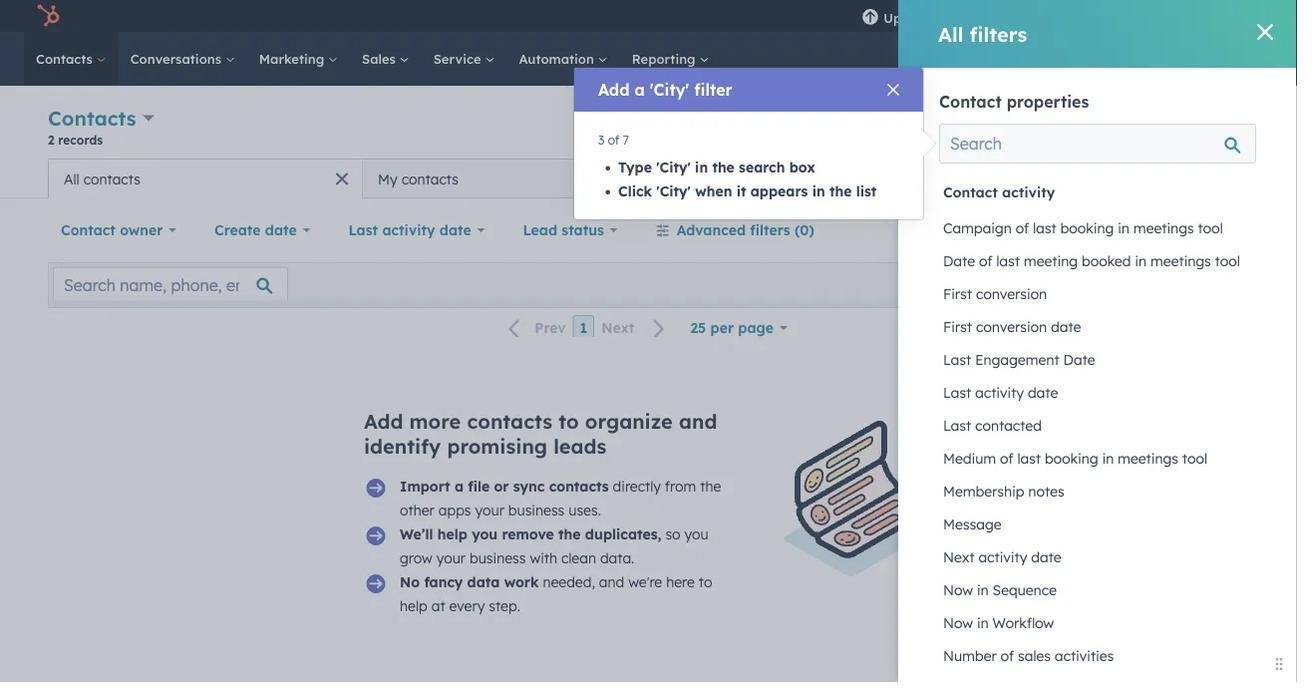Task type: vqa. For each thing, say whether or not it's contained in the screenshot.
2nd note
no



Task type: describe. For each thing, give the bounding box(es) containing it.
calling icon image
[[967, 8, 985, 26]]

contact for contact properties
[[939, 92, 1002, 112]]

sales
[[1018, 647, 1051, 665]]

meetings for medium of last booking in meetings tool
[[1118, 450, 1178, 467]]

of for number
[[1001, 647, 1014, 665]]

last engagement date
[[943, 351, 1095, 368]]

appears
[[751, 182, 808, 200]]

1 button
[[573, 315, 594, 341]]

date for next activity date button
[[1031, 548, 1062, 566]]

import for import a file or sync contacts
[[400, 478, 450, 495]]

last contacted
[[943, 417, 1042, 434]]

or
[[494, 478, 509, 495]]

meeting
[[1024, 252, 1078, 270]]

promising
[[447, 434, 547, 459]]

data
[[843, 119, 878, 137]]

no fancy data work
[[400, 573, 539, 591]]

notes
[[1028, 483, 1065, 500]]

last for last activity date button
[[943, 384, 971, 401]]

engagement
[[975, 351, 1060, 368]]

add for add a 'city' filter
[[598, 80, 630, 100]]

upgrade image
[[862, 9, 880, 27]]

menu containing johnsmith
[[848, 0, 1273, 32]]

your inside directly from the other apps your business uses.
[[475, 502, 504, 519]]

Search search field
[[939, 124, 1256, 164]]

create for create contact
[[1149, 121, 1186, 136]]

per
[[710, 319, 734, 337]]

sync
[[513, 478, 545, 495]]

type
[[618, 159, 652, 176]]

we'll help you remove the duplicates,
[[400, 525, 662, 543]]

1 you from the left
[[472, 525, 498, 543]]

date of last meeting booked in meetings tool
[[943, 252, 1240, 270]]

membership notes button
[[939, 475, 1256, 508]]

last for last contacted button on the bottom
[[943, 417, 971, 434]]

the up the clean
[[558, 525, 581, 543]]

next button
[[594, 315, 677, 341]]

0 horizontal spatial date
[[943, 252, 975, 270]]

step.
[[489, 597, 520, 615]]

0 vertical spatial close image
[[1257, 24, 1273, 40]]

help inside needed, and we're here to help at every step.
[[400, 597, 428, 615]]

and inside add more contacts to organize and identify promising leads
[[679, 409, 717, 434]]

(3/5)
[[1103, 170, 1138, 187]]

all views
[[1175, 170, 1236, 187]]

apps
[[438, 502, 471, 519]]

0 vertical spatial 'city'
[[650, 80, 689, 100]]

notifications button
[[1110, 0, 1144, 32]]

contact activity
[[943, 183, 1055, 201]]

contacts banner
[[48, 102, 1249, 159]]

1 vertical spatial date
[[1063, 351, 1095, 368]]

filters for advanced
[[750, 221, 790, 239]]

list
[[856, 182, 877, 200]]

activity inside popup button
[[382, 221, 435, 239]]

contacts
[[48, 106, 136, 131]]

add more contacts to organize and identify promising leads
[[364, 409, 717, 459]]

booking for medium
[[1045, 450, 1098, 467]]

prev
[[535, 319, 566, 337]]

conversion for first conversion
[[976, 285, 1047, 303]]

prev button
[[497, 315, 573, 341]]

all for all views
[[1175, 170, 1193, 187]]

identify
[[364, 434, 441, 459]]

so
[[665, 525, 681, 543]]

contact
[[1189, 121, 1232, 136]]

first conversion button
[[939, 277, 1256, 311]]

all filters
[[938, 21, 1027, 46]]

add for add more contacts to organize and identify promising leads
[[364, 409, 403, 434]]

last inside popup button
[[348, 221, 378, 239]]

it
[[736, 182, 746, 200]]

all contacts button
[[48, 159, 363, 198]]

advanced filters (0) button
[[643, 210, 827, 250]]

all views link
[[1163, 159, 1249, 198]]

now in sequence
[[943, 581, 1057, 599]]

create for create date
[[214, 221, 261, 239]]

last for date
[[997, 252, 1020, 270]]

lead status
[[523, 221, 604, 239]]

tool for campaign of last booking in meetings tool
[[1198, 219, 1223, 237]]

1 vertical spatial tool
[[1215, 252, 1240, 270]]

now for now in workflow
[[943, 614, 973, 632]]

0 horizontal spatial close image
[[887, 84, 899, 96]]

filters for all
[[970, 21, 1027, 46]]

click
[[618, 182, 652, 200]]

more
[[409, 409, 461, 434]]

import button
[[1046, 112, 1120, 144]]

pagination navigation
[[497, 315, 677, 341]]

in inside medium of last booking in meetings tool button
[[1102, 450, 1114, 467]]

2
[[48, 132, 54, 147]]

upgrade
[[884, 9, 940, 26]]

date down all contacts button
[[265, 221, 297, 239]]

now in workflow button
[[939, 606, 1256, 640]]

first conversion date button
[[939, 310, 1256, 343]]

your inside so you grow your business with clean data.
[[436, 549, 466, 567]]

to inside needed, and we're here to help at every step.
[[699, 573, 712, 591]]

box
[[789, 159, 815, 176]]

calling icon button
[[960, 3, 993, 29]]

25 per page button
[[677, 308, 800, 348]]

we're
[[628, 573, 662, 591]]

uses.
[[569, 502, 601, 519]]

here
[[666, 573, 695, 591]]

all contacts
[[64, 170, 141, 187]]

contact for contact owner
[[61, 221, 116, 239]]

clean
[[561, 549, 596, 567]]

Search name, phone, email addresses, or company search field
[[53, 267, 288, 303]]

campaign of last booking in meetings tool
[[943, 219, 1223, 237]]

records
[[58, 132, 103, 147]]

page
[[738, 319, 774, 337]]

sequence
[[993, 581, 1057, 599]]

hubspot link
[[24, 4, 75, 28]]

other
[[400, 502, 435, 519]]

file
[[468, 478, 490, 495]]

with
[[530, 549, 557, 567]]

3 of 7
[[598, 132, 629, 147]]

all for all contacts
[[64, 170, 79, 187]]

row group containing contact activity
[[939, 171, 1256, 682]]

of for 3
[[608, 132, 619, 147]]

next for next
[[601, 319, 635, 337]]

medium of last booking in meetings tool button
[[939, 442, 1256, 475]]

message
[[943, 515, 1002, 533]]

now in sequence button
[[939, 573, 1256, 607]]

date for last activity date button
[[1028, 384, 1058, 401]]

john smith image
[[1160, 7, 1178, 25]]

my
[[378, 170, 398, 187]]

business inside so you grow your business with clean data.
[[470, 549, 526, 567]]

of for date
[[979, 252, 993, 270]]

views
[[1197, 170, 1236, 187]]

last for last engagement date button
[[943, 351, 971, 368]]

last activity date button
[[939, 376, 1256, 409]]

in down box
[[812, 182, 825, 200]]

the inside directly from the other apps your business uses.
[[700, 478, 721, 495]]

date down the my contacts
[[440, 221, 471, 239]]

search button
[[1245, 42, 1279, 76]]

business inside directly from the other apps your business uses.
[[508, 502, 565, 519]]

activity inside button
[[975, 384, 1024, 401]]

2 records
[[48, 132, 103, 147]]

owner
[[120, 221, 163, 239]]

tool for medium of last booking in meetings tool
[[1182, 450, 1208, 467]]

contacts inside add more contacts to organize and identify promising leads
[[467, 409, 552, 434]]

add view (3/5)
[[1035, 170, 1138, 187]]

we'll
[[400, 525, 433, 543]]

notifications image
[[1118, 9, 1136, 27]]

contacts button
[[48, 104, 155, 133]]



Task type: locate. For each thing, give the bounding box(es) containing it.
all for all filters
[[938, 21, 964, 46]]

help down apps
[[438, 525, 467, 543]]

date inside button
[[1028, 384, 1058, 401]]

add inside popup button
[[1035, 170, 1062, 187]]

last contacted button
[[939, 409, 1256, 442]]

Search HubSpot search field
[[1017, 42, 1261, 76]]

menu
[[848, 0, 1273, 32]]

1 horizontal spatial and
[[679, 409, 717, 434]]

1 vertical spatial help
[[400, 597, 428, 615]]

hubspot image
[[36, 4, 60, 28]]

in right booked
[[1135, 252, 1147, 270]]

0 vertical spatial business
[[508, 502, 565, 519]]

a for add
[[635, 80, 645, 100]]

so you grow your business with clean data.
[[400, 525, 709, 567]]

0 horizontal spatial import
[[400, 478, 450, 495]]

the up the when
[[712, 159, 735, 176]]

contact inside row group
[[943, 183, 998, 201]]

1 horizontal spatial your
[[475, 502, 504, 519]]

date down the last engagement date
[[1028, 384, 1058, 401]]

date
[[943, 252, 975, 270], [1063, 351, 1095, 368]]

create left contact
[[1149, 121, 1186, 136]]

last down my
[[348, 221, 378, 239]]

directly from the other apps your business uses.
[[400, 478, 721, 519]]

date down first conversion date 'button'
[[1063, 351, 1095, 368]]

at
[[431, 597, 445, 615]]

1 vertical spatial and
[[599, 573, 624, 591]]

to left organize at the bottom of the page
[[559, 409, 579, 434]]

activity inside button
[[979, 548, 1027, 566]]

1 vertical spatial filters
[[750, 221, 790, 239]]

close image up data quality
[[887, 84, 899, 96]]

contacts for my contacts
[[402, 170, 459, 187]]

1 vertical spatial booking
[[1045, 450, 1098, 467]]

you right so
[[684, 525, 709, 543]]

contact for contact activity
[[943, 183, 998, 201]]

1 now from the top
[[943, 581, 973, 599]]

0 vertical spatial filters
[[970, 21, 1027, 46]]

25 per page
[[690, 319, 774, 337]]

meetings right booked
[[1151, 252, 1211, 270]]

0 vertical spatial contact
[[939, 92, 1002, 112]]

create down all contacts button
[[214, 221, 261, 239]]

2 horizontal spatial all
[[1175, 170, 1193, 187]]

0 horizontal spatial your
[[436, 549, 466, 567]]

contact owner
[[61, 221, 163, 239]]

you inside so you grow your business with clean data.
[[684, 525, 709, 543]]

conversion up engagement
[[976, 318, 1047, 336]]

0 horizontal spatial a
[[455, 478, 464, 495]]

contact up the campaign
[[943, 183, 998, 201]]

data.
[[600, 549, 634, 567]]

menu item
[[954, 0, 958, 32]]

all left views
[[1175, 170, 1193, 187]]

first inside button
[[943, 285, 972, 303]]

2 vertical spatial tool
[[1182, 450, 1208, 467]]

filter
[[694, 80, 732, 100]]

in inside "date of last meeting booked in meetings tool" button
[[1135, 252, 1147, 270]]

view
[[1067, 170, 1099, 187]]

booked
[[1082, 252, 1131, 270]]

1 horizontal spatial help
[[438, 525, 467, 543]]

import for import
[[1063, 121, 1103, 136]]

booking up notes
[[1045, 450, 1098, 467]]

0 vertical spatial to
[[559, 409, 579, 434]]

of inside button
[[1001, 647, 1014, 665]]

1 horizontal spatial create
[[1149, 121, 1186, 136]]

1 vertical spatial your
[[436, 549, 466, 567]]

contacts for all contacts
[[83, 170, 141, 187]]

advanced filters (0)
[[677, 221, 814, 239]]

add for add view (3/5)
[[1035, 170, 1062, 187]]

last for medium
[[1017, 450, 1041, 467]]

activity left view
[[1002, 183, 1055, 201]]

help image
[[1051, 9, 1069, 27]]

last activity date inside popup button
[[348, 221, 471, 239]]

1 first from the top
[[943, 285, 972, 303]]

create date
[[214, 221, 297, 239]]

1 horizontal spatial all
[[938, 21, 964, 46]]

date inside button
[[1031, 548, 1062, 566]]

membership
[[943, 483, 1025, 500]]

next activity date button
[[939, 540, 1256, 574]]

of for campaign
[[1016, 219, 1029, 237]]

booking
[[1061, 219, 1114, 237], [1045, 450, 1098, 467]]

when
[[695, 182, 732, 200]]

all left calling icon
[[938, 21, 964, 46]]

1 vertical spatial last activity date
[[943, 384, 1058, 401]]

a for import
[[455, 478, 464, 495]]

marketplaces image
[[1009, 9, 1027, 27]]

conversion up first conversion date
[[976, 285, 1047, 303]]

first up first conversion date
[[943, 285, 972, 303]]

date up the sequence
[[1031, 548, 1062, 566]]

help
[[438, 525, 467, 543], [400, 597, 428, 615]]

date inside 'button'
[[1051, 318, 1081, 336]]

1 vertical spatial first
[[943, 318, 972, 336]]

campaign of last booking in meetings tool button
[[939, 211, 1256, 245]]

0 vertical spatial tool
[[1198, 219, 1223, 237]]

of for medium
[[1000, 450, 1014, 467]]

activities
[[1055, 647, 1114, 665]]

0 vertical spatial add
[[598, 80, 630, 100]]

fancy
[[424, 573, 463, 591]]

0 horizontal spatial create
[[214, 221, 261, 239]]

data
[[467, 573, 500, 591]]

last up 'first conversion'
[[997, 252, 1020, 270]]

last left engagement
[[943, 351, 971, 368]]

and inside needed, and we're here to help at every step.
[[599, 573, 624, 591]]

settings image
[[1085, 8, 1103, 26]]

1 vertical spatial next
[[943, 548, 975, 566]]

now up now in workflow
[[943, 581, 973, 599]]

import up 'other'
[[400, 478, 450, 495]]

a up contacts banner
[[635, 80, 645, 100]]

organize
[[585, 409, 673, 434]]

first down 'first conversion'
[[943, 318, 972, 336]]

last engagement date button
[[939, 343, 1256, 376]]

actions button
[[946, 112, 1034, 144]]

contact left owner
[[61, 221, 116, 239]]

last up notes
[[1017, 450, 1041, 467]]

message button
[[939, 508, 1256, 541]]

next inside button
[[943, 548, 975, 566]]

1 vertical spatial meetings
[[1151, 252, 1211, 270]]

1 vertical spatial close image
[[887, 84, 899, 96]]

0 vertical spatial conversion
[[976, 285, 1047, 303]]

2 first from the top
[[943, 318, 972, 336]]

last activity date up 'contacted'
[[943, 384, 1058, 401]]

0 horizontal spatial last activity date
[[348, 221, 471, 239]]

tool
[[1198, 219, 1223, 237], [1215, 252, 1240, 270], [1182, 450, 1208, 467]]

contacts for unassigned contacts
[[774, 170, 831, 187]]

0 vertical spatial now
[[943, 581, 973, 599]]

0 vertical spatial help
[[438, 525, 467, 543]]

filters
[[970, 21, 1027, 46], [750, 221, 790, 239]]

add up the 3 of 7
[[598, 80, 630, 100]]

properties
[[1007, 92, 1089, 112]]

filters inside button
[[750, 221, 790, 239]]

business up data
[[470, 549, 526, 567]]

1 vertical spatial import
[[400, 478, 450, 495]]

1 horizontal spatial add
[[598, 80, 630, 100]]

0 vertical spatial create
[[1149, 121, 1186, 136]]

next activity date
[[943, 548, 1062, 566]]

next right '1' button
[[601, 319, 635, 337]]

'city'
[[650, 80, 689, 100], [656, 159, 691, 176], [656, 182, 691, 200]]

business up we'll help you remove the duplicates,
[[508, 502, 565, 519]]

in inside "now in workflow" button
[[977, 614, 989, 632]]

0 horizontal spatial help
[[400, 597, 428, 615]]

next
[[601, 319, 635, 337], [943, 548, 975, 566]]

actions
[[963, 121, 1005, 136]]

now up the number
[[943, 614, 973, 632]]

your
[[475, 502, 504, 519], [436, 549, 466, 567]]

2 vertical spatial contact
[[61, 221, 116, 239]]

close image
[[1257, 24, 1273, 40], [887, 84, 899, 96]]

and down data.
[[599, 573, 624, 591]]

1 horizontal spatial date
[[1063, 351, 1095, 368]]

to inside add more contacts to organize and identify promising leads
[[559, 409, 579, 434]]

in inside now in sequence button
[[977, 581, 989, 599]]

now for now in sequence
[[943, 581, 973, 599]]

add left more
[[364, 409, 403, 434]]

the right from
[[700, 478, 721, 495]]

0 vertical spatial booking
[[1061, 219, 1114, 237]]

create inside button
[[1149, 121, 1186, 136]]

last for campaign
[[1033, 219, 1057, 237]]

from
[[665, 478, 696, 495]]

last up medium
[[943, 417, 971, 434]]

add inside add more contacts to organize and identify promising leads
[[364, 409, 403, 434]]

quality
[[882, 119, 933, 137]]

number of sales activities
[[943, 647, 1114, 665]]

create date button
[[201, 210, 323, 250]]

2 vertical spatial add
[[364, 409, 403, 434]]

all inside all contacts button
[[64, 170, 79, 187]]

1 vertical spatial create
[[214, 221, 261, 239]]

0 horizontal spatial you
[[472, 525, 498, 543]]

settings link
[[1081, 5, 1106, 26]]

meetings down all views "link"
[[1134, 219, 1194, 237]]

'city' left "filter"
[[650, 80, 689, 100]]

contact up the actions
[[939, 92, 1002, 112]]

0 horizontal spatial add
[[364, 409, 403, 434]]

of left "7"
[[608, 132, 619, 147]]

0 vertical spatial date
[[943, 252, 975, 270]]

1 horizontal spatial close image
[[1257, 24, 1273, 40]]

status
[[562, 221, 604, 239]]

date down first conversion button
[[1051, 318, 1081, 336]]

number of sales activities button
[[939, 639, 1256, 673]]

1
[[580, 319, 587, 337]]

1 horizontal spatial to
[[699, 573, 712, 591]]

of down contact activity
[[1016, 219, 1029, 237]]

contacted
[[975, 417, 1042, 434]]

add a 'city' filter
[[598, 80, 732, 100]]

1 horizontal spatial last activity date
[[943, 384, 1058, 401]]

1 vertical spatial add
[[1035, 170, 1062, 187]]

your up fancy
[[436, 549, 466, 567]]

you left remove
[[472, 525, 498, 543]]

booking for campaign
[[1061, 219, 1114, 237]]

of down 'contacted'
[[1000, 450, 1014, 467]]

unassigned contacts
[[693, 170, 831, 187]]

1 vertical spatial now
[[943, 614, 973, 632]]

1 horizontal spatial next
[[943, 548, 975, 566]]

booking up date of last meeting booked in meetings tool
[[1061, 219, 1114, 237]]

conversion for first conversion date
[[976, 318, 1047, 336]]

first for first conversion date
[[943, 318, 972, 336]]

lead status button
[[510, 210, 631, 250]]

and
[[679, 409, 717, 434], [599, 573, 624, 591]]

2 vertical spatial last
[[1017, 450, 1041, 467]]

in up now in workflow
[[977, 581, 989, 599]]

2 conversion from the top
[[976, 318, 1047, 336]]

close image up search button
[[1257, 24, 1273, 40]]

2 horizontal spatial add
[[1035, 170, 1062, 187]]

last activity date button
[[335, 210, 498, 250]]

to right here
[[699, 573, 712, 591]]

needed,
[[543, 573, 595, 591]]

create contact
[[1149, 121, 1232, 136]]

import a file or sync contacts
[[400, 478, 609, 495]]

date for first conversion date 'button'
[[1051, 318, 1081, 336]]

contact properties
[[939, 92, 1089, 112]]

first
[[943, 285, 972, 303], [943, 318, 972, 336]]

0 vertical spatial next
[[601, 319, 635, 337]]

in up membership notes button
[[1102, 450, 1114, 467]]

1 vertical spatial to
[[699, 573, 712, 591]]

activity down the my contacts
[[382, 221, 435, 239]]

search image
[[1255, 52, 1269, 66]]

0 horizontal spatial to
[[559, 409, 579, 434]]

0 vertical spatial first
[[943, 285, 972, 303]]

meetings for campaign of last booking in meetings tool
[[1134, 219, 1194, 237]]

of left sales
[[1001, 647, 1014, 665]]

my contacts
[[378, 170, 459, 187]]

1 horizontal spatial import
[[1063, 121, 1103, 136]]

meetings up membership notes button
[[1118, 450, 1178, 467]]

2 you from the left
[[684, 525, 709, 543]]

activity
[[1002, 183, 1055, 201], [382, 221, 435, 239], [975, 384, 1024, 401], [979, 548, 1027, 566]]

first for first conversion
[[943, 285, 972, 303]]

0 vertical spatial and
[[679, 409, 717, 434]]

you
[[472, 525, 498, 543], [684, 525, 709, 543]]

last up last contacted
[[943, 384, 971, 401]]

last activity date inside button
[[943, 384, 1058, 401]]

of down the campaign
[[979, 252, 993, 270]]

in up the when
[[695, 159, 708, 176]]

directly
[[613, 478, 661, 495]]

last up meeting
[[1033, 219, 1057, 237]]

'city' right click at the top of page
[[656, 182, 691, 200]]

create inside popup button
[[214, 221, 261, 239]]

all inside all views "link"
[[1175, 170, 1193, 187]]

in up booked
[[1118, 219, 1130, 237]]

your down file
[[475, 502, 504, 519]]

no
[[400, 573, 420, 591]]

help down no
[[400, 597, 428, 615]]

and up from
[[679, 409, 717, 434]]

0 horizontal spatial and
[[599, 573, 624, 591]]

campaign
[[943, 219, 1012, 237]]

2 now from the top
[[943, 614, 973, 632]]

next inside button
[[601, 319, 635, 337]]

0 horizontal spatial filters
[[750, 221, 790, 239]]

in up the number
[[977, 614, 989, 632]]

2 vertical spatial 'city'
[[656, 182, 691, 200]]

contact inside popup button
[[61, 221, 116, 239]]

0 horizontal spatial next
[[601, 319, 635, 337]]

date down the campaign
[[943, 252, 975, 270]]

now in workflow
[[943, 614, 1054, 632]]

0 horizontal spatial all
[[64, 170, 79, 187]]

last activity date down the my contacts
[[348, 221, 471, 239]]

business
[[508, 502, 565, 519], [470, 549, 526, 567]]

1 vertical spatial 'city'
[[656, 159, 691, 176]]

first inside 'button'
[[943, 318, 972, 336]]

a left file
[[455, 478, 464, 495]]

0 vertical spatial last
[[1033, 219, 1057, 237]]

1 vertical spatial business
[[470, 549, 526, 567]]

0 vertical spatial import
[[1063, 121, 1103, 136]]

2 vertical spatial meetings
[[1118, 450, 1178, 467]]

1 vertical spatial a
[[455, 478, 464, 495]]

contacts
[[83, 170, 141, 187], [402, 170, 459, 187], [774, 170, 831, 187], [467, 409, 552, 434], [549, 478, 609, 495]]

add left view
[[1035, 170, 1062, 187]]

import down properties
[[1063, 121, 1103, 136]]

row group
[[939, 171, 1256, 682]]

marketplaces button
[[997, 0, 1039, 32]]

0 vertical spatial your
[[475, 502, 504, 519]]

1 horizontal spatial you
[[684, 525, 709, 543]]

all down 2 records
[[64, 170, 79, 187]]

1 horizontal spatial a
[[635, 80, 645, 100]]

type 'city' in the search box click 'city' when it appears in the list
[[618, 159, 877, 200]]

1 horizontal spatial filters
[[970, 21, 1027, 46]]

1 conversion from the top
[[976, 285, 1047, 303]]

in inside the campaign of last booking in meetings tool button
[[1118, 219, 1130, 237]]

in
[[695, 159, 708, 176], [812, 182, 825, 200], [1118, 219, 1130, 237], [1135, 252, 1147, 270], [1102, 450, 1114, 467], [977, 581, 989, 599], [977, 614, 989, 632]]

0 vertical spatial last activity date
[[348, 221, 471, 239]]

3
[[598, 132, 605, 147]]

of
[[608, 132, 619, 147], [1016, 219, 1029, 237], [979, 252, 993, 270], [1000, 450, 1014, 467], [1001, 647, 1014, 665]]

25
[[690, 319, 706, 337]]

import inside button
[[1063, 121, 1103, 136]]

next for next activity date
[[943, 548, 975, 566]]

activity up last contacted
[[975, 384, 1024, 401]]

1 vertical spatial conversion
[[976, 318, 1047, 336]]

0 vertical spatial a
[[635, 80, 645, 100]]

activity up now in sequence
[[979, 548, 1027, 566]]

conversion inside 'button'
[[976, 318, 1047, 336]]

the left 'list'
[[830, 182, 852, 200]]

work
[[504, 573, 539, 591]]

next down message
[[943, 548, 975, 566]]

0 vertical spatial meetings
[[1134, 219, 1194, 237]]

1 vertical spatial contact
[[943, 183, 998, 201]]

'city' right type
[[656, 159, 691, 176]]

1 vertical spatial last
[[997, 252, 1020, 270]]

to
[[559, 409, 579, 434], [699, 573, 712, 591]]

conversion inside button
[[976, 285, 1047, 303]]



